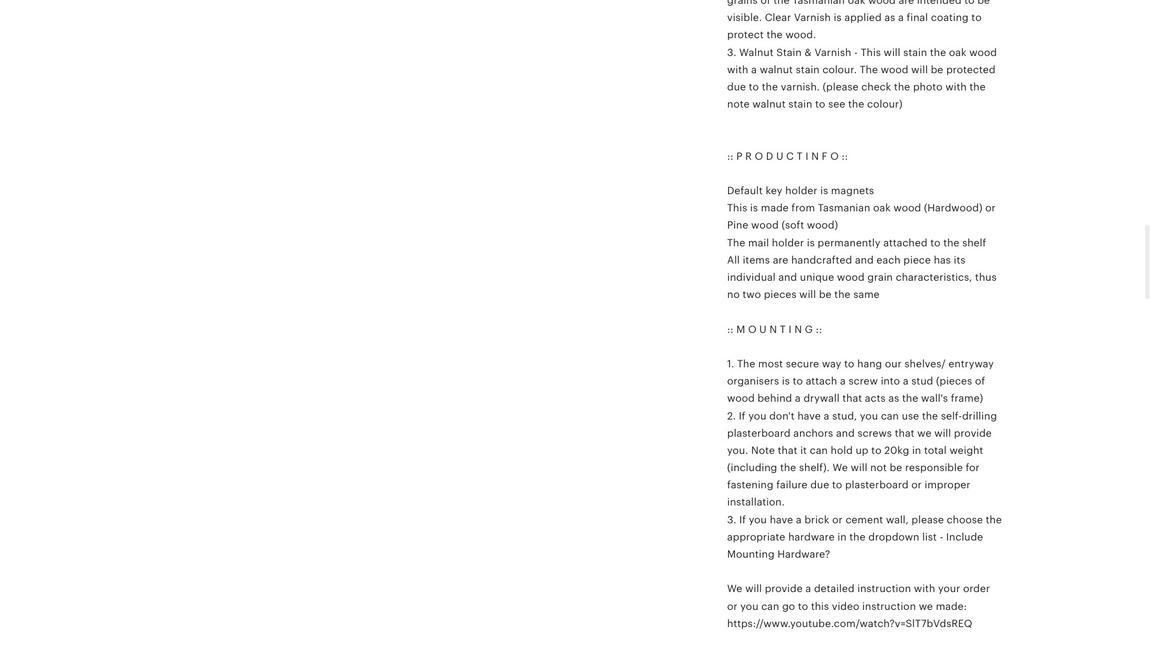 Task type: locate. For each thing, give the bounding box(es) containing it.
up
[[856, 445, 869, 456]]

its
[[954, 255, 966, 266]]

stain
[[777, 47, 802, 58]]

we down mounting
[[728, 584, 743, 595]]

this up pine
[[728, 203, 748, 214]]

a
[[752, 64, 757, 75], [841, 376, 846, 387], [904, 376, 909, 387], [796, 394, 801, 404], [824, 411, 830, 422], [796, 515, 802, 526], [806, 584, 812, 595]]

2 horizontal spatial and
[[856, 255, 874, 266]]

the right as
[[903, 394, 919, 404]]

0 vertical spatial i
[[806, 151, 809, 162]]

made
[[761, 203, 789, 214]]

a down "drywall"
[[824, 411, 830, 422]]

or right (hardwood)
[[986, 203, 996, 214]]

we
[[918, 428, 932, 439], [919, 601, 934, 612]]

holder for mail
[[772, 238, 805, 248]]

0 vertical spatial holder
[[786, 186, 818, 196]]

that inside 1. the most secure way to hang our shelves/ entryway organisers is to attach a screw into a stud (pieces of wood behind a drywall that acts as the wall's frame)
[[843, 394, 863, 404]]

be inside 3. walnut stain & varnish - this will stain the oak wood with a walnut stain colour. the wood will be protected due to the varnish. (please check the photo with the note walnut stain to see the colour)
[[931, 64, 944, 75]]

this
[[861, 47, 882, 58], [728, 203, 748, 214]]

wood inside 1. the most secure way to hang our shelves/ entryway organisers is to attach a screw into a stud (pieces of wood behind a drywall that acts as the wall's frame)
[[728, 394, 755, 404]]

provide up go
[[765, 584, 803, 595]]

0 vertical spatial have
[[798, 411, 821, 422]]

be inside all items are handcrafted and each piece has its individual and unique wood grain characteristics, thus no two pieces will be the same
[[820, 290, 832, 300]]

i right c
[[806, 151, 809, 162]]

2 horizontal spatial be
[[931, 64, 944, 75]]

instruction up video
[[858, 584, 912, 595]]

1 horizontal spatial have
[[798, 411, 821, 422]]

the down wall's
[[923, 411, 939, 422]]

t
[[797, 151, 803, 162], [780, 324, 786, 335]]

0 horizontal spatial due
[[728, 82, 747, 92]]

2 vertical spatial stain
[[789, 99, 813, 110]]

20kg
[[885, 445, 910, 456]]

weight
[[950, 445, 984, 456]]

0 vertical spatial this
[[861, 47, 882, 58]]

have up anchors
[[798, 411, 821, 422]]

that left it at the right bottom of the page
[[778, 445, 798, 456]]

1 vertical spatial t
[[780, 324, 786, 335]]

1 vertical spatial that
[[895, 428, 915, 439]]

items
[[743, 255, 771, 266]]

have up the appropriate
[[770, 515, 794, 526]]

0 vertical spatial provide
[[955, 428, 993, 439]]

if right 2.
[[739, 411, 746, 422]]

will down up
[[851, 463, 868, 474]]

in
[[913, 445, 922, 456], [838, 532, 847, 543]]

instruction
[[858, 584, 912, 595], [863, 601, 917, 612]]

the mail holder is permanently attached to the shelf
[[728, 238, 987, 248]]

wood up 2.
[[728, 394, 755, 404]]

0 vertical spatial and
[[856, 255, 874, 266]]

you inside 3. if you have a brick or cement wall, please choose the appropriate hardware in the dropdown list - include mounting hardware?
[[749, 515, 767, 526]]

- right list
[[940, 532, 944, 543]]

be
[[931, 64, 944, 75], [820, 290, 832, 300], [890, 463, 903, 474]]

u right the "d"
[[777, 151, 784, 162]]

if inside 3. if you have a brick or cement wall, please choose the appropriate hardware in the dropdown list - include mounting hardware?
[[740, 515, 747, 526]]

will up photo
[[912, 64, 929, 75]]

2 vertical spatial and
[[837, 428, 855, 439]]

oak down magnets
[[874, 203, 891, 214]]

0 horizontal spatial provide
[[765, 584, 803, 595]]

:: p r o d u c t i n f o ::
[[728, 151, 849, 162]]

the up colour) on the right top of page
[[895, 82, 911, 92]]

be up photo
[[931, 64, 944, 75]]

0 vertical spatial we
[[918, 428, 932, 439]]

1 vertical spatial and
[[779, 272, 798, 283]]

walnut down stain
[[760, 64, 794, 75]]

walnut right note
[[753, 99, 786, 110]]

0 horizontal spatial be
[[820, 290, 832, 300]]

0 vertical spatial oak
[[950, 47, 967, 58]]

1 vertical spatial -
[[940, 532, 944, 543]]

0 horizontal spatial in
[[838, 532, 847, 543]]

shelf
[[963, 238, 987, 248]]

responsible
[[906, 463, 964, 474]]

we inside we will provide a detailed instruction with your order or you can go to this video instruction we made: https://www.youtube.com/watch?v=slt7bvdsreq
[[919, 601, 934, 612]]

2 vertical spatial with
[[915, 584, 936, 595]]

2 horizontal spatial that
[[895, 428, 915, 439]]

1 vertical spatial plasterboard
[[846, 480, 909, 491]]

0 horizontal spatial that
[[778, 445, 798, 456]]

1 horizontal spatial provide
[[955, 428, 993, 439]]

oak up protected
[[950, 47, 967, 58]]

will down unique
[[800, 290, 817, 300]]

order
[[964, 584, 991, 595]]

due inside 3. walnut stain & varnish - this will stain the oak wood with a walnut stain colour. the wood will be protected due to the varnish. (please check the photo with the note walnut stain to see the colour)
[[728, 82, 747, 92]]

o
[[755, 151, 764, 162], [831, 151, 839, 162], [749, 324, 757, 335]]

1 horizontal spatial we
[[833, 463, 848, 474]]

0 horizontal spatial we
[[728, 584, 743, 595]]

holder down (soft
[[772, 238, 805, 248]]

it
[[801, 445, 808, 456]]

1 horizontal spatial that
[[843, 394, 863, 404]]

2 horizontal spatial with
[[946, 82, 967, 92]]

1 vertical spatial provide
[[765, 584, 803, 595]]

with down "walnut"
[[728, 64, 749, 75]]

2 vertical spatial the
[[738, 359, 756, 370]]

has
[[934, 255, 952, 266]]

1 horizontal spatial oak
[[950, 47, 967, 58]]

be for the
[[820, 290, 832, 300]]

0 horizontal spatial have
[[770, 515, 794, 526]]

3. for 3. walnut stain & varnish - this will stain the oak wood with a walnut stain colour. the wood will be protected due to the varnish. (please check the photo with the note walnut stain to see the colour)
[[728, 47, 737, 58]]

the inside 1. the most secure way to hang our shelves/ entryway organisers is to attach a screw into a stud (pieces of wood behind a drywall that acts as the wall's frame)
[[903, 394, 919, 404]]

is inside 1. the most secure way to hang our shelves/ entryway organisers is to attach a screw into a stud (pieces of wood behind a drywall that acts as the wall's frame)
[[782, 376, 790, 387]]

is
[[821, 186, 829, 196], [751, 203, 759, 214], [807, 238, 815, 248], [782, 376, 790, 387]]

0 vertical spatial the
[[860, 64, 879, 75]]

3. inside 3. walnut stain & varnish - this will stain the oak wood with a walnut stain colour. the wood will be protected due to the varnish. (please check the photo with the note walnut stain to see the colour)
[[728, 47, 737, 58]]

2 vertical spatial can
[[762, 601, 780, 612]]

be down unique
[[820, 290, 832, 300]]

n left g
[[795, 324, 803, 335]]

secure
[[786, 359, 820, 370]]

or right brick
[[833, 515, 843, 526]]

1 horizontal spatial in
[[913, 445, 922, 456]]

the
[[860, 64, 879, 75], [728, 238, 746, 248], [738, 359, 756, 370]]

unique
[[800, 272, 835, 283]]

0 vertical spatial -
[[855, 47, 858, 58]]

will inside all items are handcrafted and each piece has its individual and unique wood grain characteristics, thus no two pieces will be the same
[[800, 290, 817, 300]]

made:
[[937, 601, 968, 612]]

2 vertical spatial be
[[890, 463, 903, 474]]

in down cement
[[838, 532, 847, 543]]

0 vertical spatial u
[[777, 151, 784, 162]]

2 horizontal spatial n
[[812, 151, 819, 162]]

the up check
[[860, 64, 879, 75]]

3.
[[728, 47, 737, 58], [728, 515, 737, 526]]

hold
[[831, 445, 853, 456]]

1 horizontal spatial with
[[915, 584, 936, 595]]

0 vertical spatial in
[[913, 445, 922, 456]]

i left g
[[789, 324, 792, 335]]

t right c
[[797, 151, 803, 162]]

list
[[923, 532, 937, 543]]

to down secure
[[793, 376, 803, 387]]

or down responsible
[[912, 480, 922, 491]]

acts
[[866, 394, 886, 404]]

0 horizontal spatial i
[[789, 324, 792, 335]]

our
[[886, 359, 902, 370]]

0 horizontal spatial with
[[728, 64, 749, 75]]

0 vertical spatial that
[[843, 394, 863, 404]]

the left same
[[835, 290, 851, 300]]

0 horizontal spatial plasterboard
[[728, 428, 791, 439]]

a inside 3. if you have a brick or cement wall, please choose the appropriate hardware in the dropdown list - include mounting hardware?
[[796, 515, 802, 526]]

1 horizontal spatial be
[[890, 463, 903, 474]]

can inside we will provide a detailed instruction with your order or you can go to this video instruction we made: https://www.youtube.com/watch?v=slt7bvdsreq
[[762, 601, 780, 612]]

can down as
[[881, 411, 900, 422]]

the inside all items are handcrafted and each piece has its individual and unique wood grain characteristics, thus no two pieces will be the same
[[835, 290, 851, 300]]

the right '1.'
[[738, 359, 756, 370]]

a left brick
[[796, 515, 802, 526]]

the inside 3. walnut stain & varnish - this will stain the oak wood with a walnut stain colour. the wood will be protected due to the varnish. (please check the photo with the note walnut stain to see the colour)
[[860, 64, 879, 75]]

a down "walnut"
[[752, 64, 757, 75]]

a up 'this'
[[806, 584, 812, 595]]

stain down varnish.
[[789, 99, 813, 110]]

0 vertical spatial with
[[728, 64, 749, 75]]

the
[[931, 47, 947, 58], [762, 82, 779, 92], [895, 82, 911, 92], [970, 82, 986, 92], [849, 99, 865, 110], [944, 238, 960, 248], [835, 290, 851, 300], [903, 394, 919, 404], [923, 411, 939, 422], [781, 463, 797, 474], [986, 515, 1003, 526], [850, 532, 866, 543]]

1 vertical spatial be
[[820, 290, 832, 300]]

is up tasmanian
[[821, 186, 829, 196]]

wood inside all items are handcrafted and each piece has its individual and unique wood grain characteristics, thus no two pieces will be the same
[[838, 272, 865, 283]]

oak
[[950, 47, 967, 58], [874, 203, 891, 214]]

two
[[743, 290, 762, 300]]

default
[[728, 186, 763, 196]]

2 3. from the top
[[728, 515, 737, 526]]

1 horizontal spatial n
[[795, 324, 803, 335]]

as
[[889, 394, 900, 404]]

be inside the 2. if you don't have a stud, you can use the self-drilling plasterboard anchors and screws that we will provide you. note that it can hold up to 20kg in total weight (including the shelf). we will not be responsible for fastening failure due to plasterboard or improper installation.
[[890, 463, 903, 474]]

the down cement
[[850, 532, 866, 543]]

o right m
[[749, 324, 757, 335]]

instruction up https://www.youtube.com/watch?v=slt7bvdsreq at right bottom
[[863, 601, 917, 612]]

pine
[[728, 220, 749, 231]]

n left f
[[812, 151, 819, 162]]

0 horizontal spatial u
[[760, 324, 767, 335]]

1 horizontal spatial this
[[861, 47, 882, 58]]

individual
[[728, 272, 776, 283]]

1 vertical spatial we
[[919, 601, 934, 612]]

we inside we will provide a detailed instruction with your order or you can go to this video instruction we made: https://www.youtube.com/watch?v=slt7bvdsreq
[[728, 584, 743, 595]]

0 vertical spatial 3.
[[728, 47, 737, 58]]

and down the mail holder is permanently attached to the shelf
[[856, 255, 874, 266]]

magnets
[[832, 186, 875, 196]]

holder
[[786, 186, 818, 196], [772, 238, 805, 248]]

the left varnish.
[[762, 82, 779, 92]]

the up photo
[[931, 47, 947, 58]]

and
[[856, 255, 874, 266], [779, 272, 798, 283], [837, 428, 855, 439]]

1 vertical spatial if
[[740, 515, 747, 526]]

0 horizontal spatial t
[[780, 324, 786, 335]]

1 vertical spatial we
[[728, 584, 743, 595]]

plasterboard down not
[[846, 480, 909, 491]]

is up behind
[[782, 376, 790, 387]]

a inside 3. walnut stain & varnish - this will stain the oak wood with a walnut stain colour. the wood will be protected due to the varnish. (please check the photo with the note walnut stain to see the colour)
[[752, 64, 757, 75]]

i
[[806, 151, 809, 162], [789, 324, 792, 335]]

or inside the 2. if you don't have a stud, you can use the self-drilling plasterboard anchors and screws that we will provide you. note that it can hold up to 20kg in total weight (including the shelf). we will not be responsible for fastening failure due to plasterboard or improper installation.
[[912, 480, 922, 491]]

the up its on the top right of the page
[[944, 238, 960, 248]]

0 horizontal spatial can
[[762, 601, 780, 612]]

in inside the 2. if you don't have a stud, you can use the self-drilling plasterboard anchors and screws that we will provide you. note that it can hold up to 20kg in total weight (including the shelf). we will not be responsible for fastening failure due to plasterboard or improper installation.
[[913, 445, 922, 456]]

can right it at the right bottom of the page
[[810, 445, 828, 456]]

we left made:
[[919, 601, 934, 612]]

walnut
[[740, 47, 774, 58]]

default key holder is magnets
[[728, 186, 875, 196]]

varnish
[[815, 47, 852, 58]]

can left go
[[762, 601, 780, 612]]

holder for key
[[786, 186, 818, 196]]

1 horizontal spatial and
[[837, 428, 855, 439]]

provide up weight
[[955, 428, 993, 439]]

to right go
[[799, 601, 809, 612]]

plasterboard up note
[[728, 428, 791, 439]]

key
[[766, 186, 783, 196]]

1 horizontal spatial -
[[940, 532, 944, 543]]

be down 20kg
[[890, 463, 903, 474]]

(hardwood)
[[925, 203, 983, 214]]

this up check
[[861, 47, 882, 58]]

1. the most secure way to hang our shelves/ entryway organisers is to attach a screw into a stud (pieces of wood behind a drywall that acts as the wall's frame)
[[728, 359, 995, 404]]

1 3. from the top
[[728, 47, 737, 58]]

0 vertical spatial can
[[881, 411, 900, 422]]

will inside we will provide a detailed instruction with your order or you can go to this video instruction we made: https://www.youtube.com/watch?v=slt7bvdsreq
[[746, 584, 763, 595]]

0 vertical spatial walnut
[[760, 64, 794, 75]]

in left total
[[913, 445, 922, 456]]

0 horizontal spatial oak
[[874, 203, 891, 214]]

wood)
[[808, 220, 839, 231]]

or inside 3. if you have a brick or cement wall, please choose the appropriate hardware in the dropdown list - include mounting hardware?
[[833, 515, 843, 526]]

1 vertical spatial oak
[[874, 203, 891, 214]]

the down pine
[[728, 238, 746, 248]]

holder up from
[[786, 186, 818, 196]]

1 vertical spatial in
[[838, 532, 847, 543]]

1 horizontal spatial plasterboard
[[846, 480, 909, 491]]

oak inside this is made from tasmanian oak wood (hardwood) or pine wood (soft wood)
[[874, 203, 891, 214]]

with left your
[[915, 584, 936, 595]]

that up stud,
[[843, 394, 863, 404]]

1 vertical spatial holder
[[772, 238, 805, 248]]

if down installation.
[[740, 515, 747, 526]]

stud
[[912, 376, 934, 387]]

if inside the 2. if you don't have a stud, you can use the self-drilling plasterboard anchors and screws that we will provide you. note that it can hold up to 20kg in total weight (including the shelf). we will not be responsible for fastening failure due to plasterboard or improper installation.
[[739, 411, 746, 422]]

wood up attached
[[894, 203, 922, 214]]

3. left "walnut"
[[728, 47, 737, 58]]

same
[[854, 290, 880, 300]]

all
[[728, 255, 740, 266]]

0 horizontal spatial and
[[779, 272, 798, 283]]

you left go
[[741, 601, 759, 612]]

0 vertical spatial we
[[833, 463, 848, 474]]

0 horizontal spatial n
[[770, 324, 778, 335]]

provide
[[955, 428, 993, 439], [765, 584, 803, 595]]

0 horizontal spatial -
[[855, 47, 858, 58]]

oak inside 3. walnut stain & varnish - this will stain the oak wood with a walnut stain colour. the wood will be protected due to the varnish. (please check the photo with the note walnut stain to see the colour)
[[950, 47, 967, 58]]

have inside 3. if you have a brick or cement wall, please choose the appropriate hardware in the dropdown list - include mounting hardware?
[[770, 515, 794, 526]]

we
[[833, 463, 848, 474], [728, 584, 743, 595]]

screw
[[849, 376, 879, 387]]

protected
[[947, 64, 996, 75]]

and down are
[[779, 272, 798, 283]]

is down default
[[751, 203, 759, 214]]

3. inside 3. if you have a brick or cement wall, please choose the appropriate hardware in the dropdown list - include mounting hardware?
[[728, 515, 737, 526]]

we up total
[[918, 428, 932, 439]]

1 vertical spatial walnut
[[753, 99, 786, 110]]

0 vertical spatial be
[[931, 64, 944, 75]]

1 vertical spatial have
[[770, 515, 794, 526]]

0 vertical spatial if
[[739, 411, 746, 422]]

0 vertical spatial due
[[728, 82, 747, 92]]

3. walnut stain & varnish - this will stain the oak wood with a walnut stain colour. the wood will be protected due to the varnish. (please check the photo with the note walnut stain to see the colour)
[[728, 47, 998, 110]]

provide inside the 2. if you don't have a stud, you can use the self-drilling plasterboard anchors and screws that we will provide you. note that it can hold up to 20kg in total weight (including the shelf). we will not be responsible for fastening failure due to plasterboard or improper installation.
[[955, 428, 993, 439]]

attached
[[884, 238, 928, 248]]

1 vertical spatial 3.
[[728, 515, 737, 526]]

with
[[728, 64, 749, 75], [946, 82, 967, 92], [915, 584, 936, 595]]

or inside we will provide a detailed instruction with your order or you can go to this video instruction we made: https://www.youtube.com/watch?v=slt7bvdsreq
[[728, 601, 738, 612]]

0 vertical spatial t
[[797, 151, 803, 162]]

into
[[881, 376, 901, 387]]

0 horizontal spatial this
[[728, 203, 748, 214]]

1 horizontal spatial i
[[806, 151, 809, 162]]

stain up photo
[[904, 47, 928, 58]]

:: right f
[[842, 151, 849, 162]]

cement
[[846, 515, 884, 526]]

that down 'use'
[[895, 428, 915, 439]]

1 horizontal spatial u
[[777, 151, 784, 162]]

stain down &
[[796, 64, 820, 75]]

1 vertical spatial can
[[810, 445, 828, 456]]

::
[[728, 151, 734, 162], [842, 151, 849, 162], [728, 324, 734, 335], [816, 324, 823, 335]]

use
[[902, 411, 920, 422]]

due
[[728, 82, 747, 92], [811, 480, 830, 491]]

1 horizontal spatial t
[[797, 151, 803, 162]]

1 horizontal spatial due
[[811, 480, 830, 491]]

1 vertical spatial due
[[811, 480, 830, 491]]

due down shelf).
[[811, 480, 830, 491]]

to up has
[[931, 238, 941, 248]]

that
[[843, 394, 863, 404], [895, 428, 915, 439], [778, 445, 798, 456]]

plasterboard
[[728, 428, 791, 439], [846, 480, 909, 491]]

will up check
[[884, 47, 901, 58]]

is up handcrafted
[[807, 238, 815, 248]]

1 vertical spatial this
[[728, 203, 748, 214]]

you up the appropriate
[[749, 515, 767, 526]]

you
[[749, 411, 767, 422], [861, 411, 879, 422], [749, 515, 767, 526], [741, 601, 759, 612]]

we down hold
[[833, 463, 848, 474]]



Task type: vqa. For each thing, say whether or not it's contained in the screenshot.
on
no



Task type: describe. For each thing, give the bounding box(es) containing it.
(soft
[[782, 220, 805, 231]]

shelves/
[[905, 359, 946, 370]]

(including
[[728, 463, 778, 474]]

p
[[737, 151, 743, 162]]

1 vertical spatial with
[[946, 82, 967, 92]]

wood up check
[[881, 64, 909, 75]]

1 vertical spatial stain
[[796, 64, 820, 75]]

each
[[877, 255, 901, 266]]

a left screw
[[841, 376, 846, 387]]

fastening
[[728, 480, 774, 491]]

will up total
[[935, 428, 952, 439]]

1.
[[728, 359, 735, 370]]

we will provide a detailed instruction with your order or you can go to this video instruction we made: https://www.youtube.com/watch?v=slt7bvdsreq
[[728, 584, 991, 630]]

1 vertical spatial u
[[760, 324, 767, 335]]

0 vertical spatial stain
[[904, 47, 928, 58]]

self-
[[942, 411, 963, 422]]

to right up
[[872, 445, 882, 456]]

dropdown
[[869, 532, 920, 543]]

stud,
[[833, 411, 858, 422]]

- inside 3. if you have a brick or cement wall, please choose the appropriate hardware in the dropdown list - include mounting hardware?
[[940, 532, 944, 543]]

to left see
[[816, 99, 826, 110]]

grain
[[868, 272, 894, 283]]

this inside 3. walnut stain & varnish - this will stain the oak wood with a walnut stain colour. the wood will be protected due to the varnish. (please check the photo with the note walnut stain to see the colour)
[[861, 47, 882, 58]]

not
[[871, 463, 887, 474]]

m
[[737, 324, 746, 335]]

see
[[829, 99, 846, 110]]

(please
[[823, 82, 859, 92]]

brick
[[805, 515, 830, 526]]

you left don't
[[749, 411, 767, 422]]

installation.
[[728, 497, 785, 508]]

:: right g
[[816, 324, 823, 335]]

mounting
[[728, 549, 775, 560]]

characteristics,
[[896, 272, 973, 283]]

to down hold
[[833, 480, 843, 491]]

pieces
[[764, 290, 797, 300]]

check
[[862, 82, 892, 92]]

the down protected
[[970, 82, 986, 92]]

a inside we will provide a detailed instruction with your order or you can go to this video instruction we made: https://www.youtube.com/watch?v=slt7bvdsreq
[[806, 584, 812, 595]]

wood up protected
[[970, 47, 998, 58]]

organisers
[[728, 376, 780, 387]]

no
[[728, 290, 740, 300]]

failure
[[777, 480, 808, 491]]

entryway
[[949, 359, 995, 370]]

3. for 3. if you have a brick or cement wall, please choose the appropriate hardware in the dropdown list - include mounting hardware?
[[728, 515, 737, 526]]

total
[[925, 445, 947, 456]]

to up note
[[749, 82, 760, 92]]

tasmanian
[[818, 203, 871, 214]]

c
[[787, 151, 794, 162]]

d
[[767, 151, 774, 162]]

your
[[939, 584, 961, 595]]

1 horizontal spatial can
[[810, 445, 828, 456]]

you inside we will provide a detailed instruction with your order or you can go to this video instruction we made: https://www.youtube.com/watch?v=slt7bvdsreq
[[741, 601, 759, 612]]

r
[[746, 151, 752, 162]]

way
[[823, 359, 842, 370]]

1 vertical spatial instruction
[[863, 601, 917, 612]]

note
[[728, 99, 750, 110]]

wall,
[[887, 515, 909, 526]]

hardware?
[[778, 549, 831, 560]]

you.
[[728, 445, 749, 456]]

colour)
[[868, 99, 903, 110]]

the up failure
[[781, 463, 797, 474]]

a right "into"
[[904, 376, 909, 387]]

the inside 1. the most secure way to hang our shelves/ entryway organisers is to attach a screw into a stud (pieces of wood behind a drywall that acts as the wall's frame)
[[738, 359, 756, 370]]

wall's
[[922, 394, 949, 404]]

please
[[912, 515, 945, 526]]

for
[[966, 463, 980, 474]]

screws
[[858, 428, 893, 439]]

all items are handcrafted and each piece has its individual and unique wood grain characteristics, thus no two pieces will be the same
[[728, 255, 997, 300]]

drilling
[[963, 411, 998, 422]]

improper
[[925, 480, 971, 491]]

anchors
[[794, 428, 834, 439]]

we inside the 2. if you don't have a stud, you can use the self-drilling plasterboard anchors and screws that we will provide you. note that it can hold up to 20kg in total weight (including the shelf). we will not be responsible for fastening failure due to plasterboard or improper installation.
[[833, 463, 848, 474]]

video
[[832, 601, 860, 612]]

in inside 3. if you have a brick or cement wall, please choose the appropriate hardware in the dropdown list - include mounting hardware?
[[838, 532, 847, 543]]

from
[[792, 203, 816, 214]]

attach
[[806, 376, 838, 387]]

be for protected
[[931, 64, 944, 75]]

frame)
[[951, 394, 984, 404]]

and inside the 2. if you don't have a stud, you can use the self-drilling plasterboard anchors and screws that we will provide you. note that it can hold up to 20kg in total weight (including the shelf). we will not be responsible for fastening failure due to plasterboard or improper installation.
[[837, 428, 855, 439]]

colour.
[[823, 64, 857, 75]]

don't
[[770, 411, 795, 422]]

to inside we will provide a detailed instruction with your order or you can go to this video instruction we made: https://www.youtube.com/watch?v=slt7bvdsreq
[[799, 601, 809, 612]]

if for 3.
[[740, 515, 747, 526]]

varnish.
[[781, 82, 820, 92]]

provide inside we will provide a detailed instruction with your order or you can go to this video instruction we made: https://www.youtube.com/watch?v=slt7bvdsreq
[[765, 584, 803, 595]]

with inside we will provide a detailed instruction with your order or you can go to this video instruction we made: https://www.youtube.com/watch?v=slt7bvdsreq
[[915, 584, 936, 595]]

appropriate
[[728, 532, 786, 543]]

o right r
[[755, 151, 764, 162]]

f
[[822, 151, 828, 162]]

permanently
[[818, 238, 881, 248]]

:: left m
[[728, 324, 734, 335]]

1 vertical spatial i
[[789, 324, 792, 335]]

0 vertical spatial instruction
[[858, 584, 912, 595]]

behind
[[758, 394, 793, 404]]

of
[[976, 376, 986, 387]]

2 horizontal spatial can
[[881, 411, 900, 422]]

this
[[812, 601, 830, 612]]

:: left p
[[728, 151, 734, 162]]

3. if you have a brick or cement wall, please choose the appropriate hardware in the dropdown list - include mounting hardware?
[[728, 515, 1003, 560]]

- inside 3. walnut stain & varnish - this will stain the oak wood with a walnut stain colour. the wood will be protected due to the varnish. (please check the photo with the note walnut stain to see the colour)
[[855, 47, 858, 58]]

a inside the 2. if you don't have a stud, you can use the self-drilling plasterboard anchors and screws that we will provide you. note that it can hold up to 20kg in total weight (including the shelf). we will not be responsible for fastening failure due to plasterboard or improper installation.
[[824, 411, 830, 422]]

thus
[[976, 272, 997, 283]]

is inside this is made from tasmanian oak wood (hardwood) or pine wood (soft wood)
[[751, 203, 759, 214]]

or inside this is made from tasmanian oak wood (hardwood) or pine wood (soft wood)
[[986, 203, 996, 214]]

detailed
[[815, 584, 855, 595]]

have inside the 2. if you don't have a stud, you can use the self-drilling plasterboard anchors and screws that we will provide you. note that it can hold up to 20kg in total weight (including the shelf). we will not be responsible for fastening failure due to plasterboard or improper installation.
[[798, 411, 821, 422]]

0 vertical spatial plasterboard
[[728, 428, 791, 439]]

hardware
[[789, 532, 835, 543]]

the right the choose
[[986, 515, 1003, 526]]

shelf).
[[800, 463, 830, 474]]

2 vertical spatial that
[[778, 445, 798, 456]]

piece
[[904, 255, 932, 266]]

go
[[783, 601, 796, 612]]

2. if you don't have a stud, you can use the self-drilling plasterboard anchors and screws that we will provide you. note that it can hold up to 20kg in total weight (including the shelf). we will not be responsible for fastening failure due to plasterboard or improper installation.
[[728, 411, 998, 508]]

you up screws in the right bottom of the page
[[861, 411, 879, 422]]

wood up "mail"
[[752, 220, 779, 231]]

o right f
[[831, 151, 839, 162]]

most
[[759, 359, 784, 370]]

:: m o u n t i n g ::
[[728, 324, 823, 335]]

1 vertical spatial the
[[728, 238, 746, 248]]

we inside the 2. if you don't have a stud, you can use the self-drilling plasterboard anchors and screws that we will provide you. note that it can hold up to 20kg in total weight (including the shelf). we will not be responsible for fastening failure due to plasterboard or improper installation.
[[918, 428, 932, 439]]

g
[[805, 324, 814, 335]]

the right see
[[849, 99, 865, 110]]

to right way
[[845, 359, 855, 370]]

this inside this is made from tasmanian oak wood (hardwood) or pine wood (soft wood)
[[728, 203, 748, 214]]

https://www.youtube.com/watch?v=slt7bvdsreq
[[728, 619, 973, 630]]

if for 2.
[[739, 411, 746, 422]]

due inside the 2. if you don't have a stud, you can use the self-drilling plasterboard anchors and screws that we will provide you. note that it can hold up to 20kg in total weight (including the shelf). we will not be responsible for fastening failure due to plasterboard or improper installation.
[[811, 480, 830, 491]]

mail
[[749, 238, 770, 248]]

(pieces
[[937, 376, 973, 387]]

a right behind
[[796, 394, 801, 404]]



